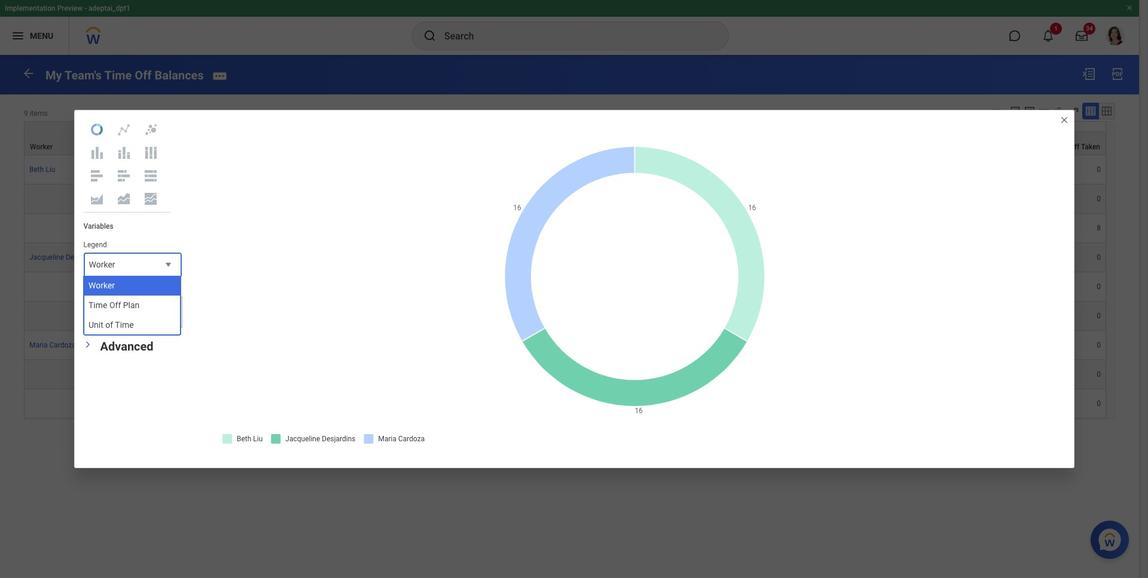Task type: describe. For each thing, give the bounding box(es) containing it.
variables
[[83, 222, 113, 231]]

row containing unit of time
[[24, 131, 1106, 155]]

off inside popup button
[[1070, 143, 1080, 151]]

maria cardoza link
[[29, 341, 76, 350]]

6 row from the top
[[24, 390, 1106, 419]]

8
[[1097, 224, 1101, 233]]

maria
[[29, 341, 48, 350]]

5 row from the top
[[24, 360, 1106, 390]]

off left plan
[[109, 301, 121, 310]]

legend
[[83, 241, 107, 249]]

metrics to include group
[[83, 283, 182, 328]]

metrics to include
[[83, 284, 141, 292]]

implementation preview -   adeptai_dpt1
[[5, 4, 130, 13]]

preview
[[57, 4, 83, 13]]

row containing jacqueline desjardins
[[24, 243, 1106, 273]]

advanced button
[[100, 340, 153, 354]]

balances
[[155, 68, 204, 82]]

0 for sixth row from the top
[[1097, 400, 1101, 408]]

adeptai_dpt1
[[89, 4, 130, 13]]

stacked bar image
[[117, 169, 131, 183]]

desjardins
[[66, 253, 99, 262]]

view printable version (pdf) image
[[1111, 67, 1125, 81]]

3 0 row from the top
[[24, 302, 1106, 331]]

row containing beth liu
[[24, 155, 1106, 185]]

ytd time off taken button
[[893, 132, 1106, 155]]

close environment banner image
[[1126, 4, 1133, 11]]

ytd inside popup button
[[1036, 143, 1050, 151]]

implementation preview -   adeptai_dpt1 banner
[[0, 0, 1139, 55]]

0 for row containing maria cardoza
[[1097, 341, 1101, 350]]

off left the balances
[[135, 68, 152, 82]]

0 for 2nd row from the bottom
[[1097, 371, 1101, 379]]

time off plan
[[89, 301, 140, 310]]

export to worksheets image
[[1023, 106, 1037, 120]]

line image
[[117, 123, 131, 137]]

advanced dialog
[[74, 110, 1074, 469]]

my team's time off balances
[[45, 68, 204, 82]]

hours link for sixth row from the top
[[592, 400, 611, 408]]

beth liu
[[29, 166, 55, 174]]

worker button inside worker row
[[25, 122, 253, 155]]

hours link for row containing beth liu
[[592, 166, 611, 174]]

jacqueline desjardins
[[29, 253, 99, 262]]

ytd time off taken inside popup button
[[1036, 143, 1100, 151]]

unit of time button
[[587, 132, 739, 155]]

unit inside popup button
[[593, 143, 606, 151]]

hours for 2nd row from the bottom
[[592, 371, 611, 379]]

0 for row containing jacqueline desjardins
[[1097, 253, 1101, 262]]

stacked area image
[[117, 192, 131, 206]]

to
[[109, 284, 116, 292]]

select to filter grid data image
[[1038, 106, 1051, 119]]

1 horizontal spatial export to excel image
[[1082, 67, 1096, 81]]

my
[[45, 68, 62, 82]]

beth
[[29, 166, 44, 174]]

of inside popup button
[[607, 143, 614, 151]]

row containing maria cardoza
[[24, 331, 1106, 360]]

legend group
[[83, 240, 182, 278]]

export to excel image inside toolbar
[[1008, 106, 1021, 119]]



Task type: locate. For each thing, give the bounding box(es) containing it.
0 for second 0 row from the bottom
[[1097, 283, 1101, 291]]

0 vertical spatial unit of time
[[593, 143, 632, 151]]

inbox large image
[[1076, 30, 1088, 42]]

worker
[[30, 143, 53, 151], [89, 260, 115, 270], [89, 281, 115, 291]]

worker up time off plan
[[89, 281, 115, 291]]

9
[[24, 109, 28, 118]]

plan
[[123, 301, 140, 310]]

1 0 from the top
[[1097, 166, 1101, 174]]

1 vertical spatial ytd
[[104, 317, 120, 327]]

liu
[[46, 166, 55, 174]]

8 row
[[24, 214, 1106, 243]]

2 row from the top
[[24, 155, 1106, 185]]

1 hours link from the top
[[592, 166, 611, 174]]

hours for sixth row from the top
[[592, 400, 611, 408]]

profile logan mcneil element
[[1099, 23, 1132, 49]]

0 vertical spatial export to excel image
[[1082, 67, 1096, 81]]

off up advanced
[[143, 317, 154, 327]]

worker button inside variables group
[[83, 253, 182, 278]]

0 vertical spatial taken
[[1081, 143, 1100, 151]]

0 vertical spatial of
[[607, 143, 614, 151]]

9 items
[[24, 109, 48, 118]]

1 horizontal spatial of
[[607, 143, 614, 151]]

8 0 from the top
[[1097, 400, 1101, 408]]

0 for row containing beth liu
[[1097, 166, 1101, 174]]

beth liu link
[[29, 166, 55, 174]]

3 0 from the top
[[1097, 253, 1101, 262]]

items
[[30, 109, 48, 118]]

0 vertical spatial hours
[[592, 166, 611, 174]]

worker down legend
[[89, 260, 115, 270]]

0
[[1097, 166, 1101, 174], [1097, 195, 1101, 203], [1097, 253, 1101, 262], [1097, 283, 1101, 291], [1097, 312, 1101, 320], [1097, 341, 1101, 350], [1097, 371, 1101, 379], [1097, 400, 1101, 408]]

unit
[[593, 143, 606, 151], [89, 320, 103, 330]]

overlaid area image
[[90, 192, 104, 206]]

hours
[[592, 166, 611, 174], [592, 371, 611, 379], [592, 400, 611, 408]]

2 hours link from the top
[[592, 371, 611, 379]]

0 horizontal spatial unit
[[89, 320, 103, 330]]

0 horizontal spatial unit of time
[[89, 320, 134, 330]]

fullscreen image
[[1067, 106, 1081, 119]]

0 vertical spatial ytd
[[1036, 143, 1050, 151]]

1 vertical spatial worker button
[[83, 253, 182, 278]]

4 row from the top
[[24, 331, 1106, 360]]

ytd
[[1036, 143, 1050, 151], [104, 317, 120, 327]]

1 horizontal spatial unit
[[593, 143, 606, 151]]

0 vertical spatial ytd time off taken
[[1036, 143, 1100, 151]]

2 hours from the top
[[592, 371, 611, 379]]

worker row
[[24, 121, 1106, 155]]

off
[[135, 68, 152, 82], [1070, 143, 1080, 151], [109, 301, 121, 310], [143, 317, 154, 327]]

of
[[607, 143, 614, 151], [105, 320, 113, 330]]

off down fullscreen icon
[[1070, 143, 1080, 151]]

off inside the metrics to include group
[[143, 317, 154, 327]]

time off plan element
[[89, 300, 140, 311]]

6 0 from the top
[[1097, 341, 1101, 350]]

row
[[24, 131, 1106, 155], [24, 155, 1106, 185], [24, 243, 1106, 273], [24, 331, 1106, 360], [24, 360, 1106, 390], [24, 390, 1106, 419]]

worker button up include
[[83, 253, 182, 278]]

worker element
[[89, 280, 115, 292]]

clustered column image
[[90, 146, 104, 160]]

search image
[[423, 29, 437, 43]]

ytd time off taken inside the metrics to include group
[[104, 317, 179, 327]]

ytd time off taken
[[1036, 143, 1100, 151], [104, 317, 179, 327]]

0 horizontal spatial export to excel image
[[1008, 106, 1021, 119]]

ytd down time off plan element
[[104, 317, 120, 327]]

2 vertical spatial hours
[[592, 400, 611, 408]]

1 vertical spatial export to excel image
[[1008, 106, 1021, 119]]

4 0 from the top
[[1097, 283, 1101, 291]]

taken
[[1081, 143, 1100, 151], [156, 317, 179, 327]]

1 vertical spatial taken
[[156, 317, 179, 327]]

chevron down image
[[83, 338, 92, 352]]

maria cardoza
[[29, 341, 76, 350]]

0 vertical spatial unit
[[593, 143, 606, 151]]

implementation
[[5, 4, 55, 13]]

ytd time off taken down plan
[[104, 317, 179, 327]]

variables group
[[74, 213, 190, 337]]

unit of time element
[[89, 320, 134, 331]]

0 vertical spatial worker button
[[25, 122, 253, 155]]

0 for 1st 0 row
[[1097, 195, 1101, 203]]

1 vertical spatial worker
[[89, 260, 115, 270]]

export to excel image
[[1082, 67, 1096, 81], [1008, 106, 1021, 119]]

include
[[117, 284, 141, 292]]

unit of time
[[593, 143, 632, 151], [89, 320, 134, 330]]

clustered bar image
[[90, 169, 104, 183]]

taken inside the metrics to include group
[[156, 317, 179, 327]]

hours link for 2nd row from the bottom
[[592, 371, 611, 379]]

worker button
[[25, 122, 253, 155], [83, 253, 182, 278]]

7 0 from the top
[[1097, 371, 1101, 379]]

2 vertical spatial worker
[[89, 281, 115, 291]]

1 vertical spatial hours link
[[592, 371, 611, 379]]

my team's time off balances main content
[[0, 55, 1139, 430]]

1 vertical spatial ytd time off taken
[[104, 317, 179, 327]]

bubble image
[[144, 123, 158, 137]]

1 vertical spatial of
[[105, 320, 113, 330]]

-
[[84, 4, 87, 13]]

0 horizontal spatial ytd time off taken
[[104, 317, 179, 327]]

list box
[[84, 276, 180, 335]]

my team's time off balances - expand/collapse chart image
[[1053, 106, 1066, 119]]

2 0 from the top
[[1097, 195, 1101, 203]]

time inside the metrics to include group
[[122, 317, 141, 327]]

3 hours link from the top
[[592, 400, 611, 408]]

time
[[104, 68, 132, 82], [616, 143, 632, 151], [1052, 143, 1068, 151], [89, 301, 107, 310], [122, 317, 141, 327], [115, 320, 134, 330]]

1 vertical spatial hours
[[592, 371, 611, 379]]

taken inside ytd time off taken popup button
[[1081, 143, 1100, 151]]

100% area image
[[144, 192, 158, 206]]

jacqueline
[[29, 253, 64, 262]]

team's
[[65, 68, 102, 82]]

1 horizontal spatial unit of time
[[593, 143, 632, 151]]

donut image
[[90, 123, 104, 137]]

2 vertical spatial hours link
[[592, 400, 611, 408]]

cardoza
[[49, 341, 76, 350]]

toolbar inside my team's time off balances "main content"
[[989, 103, 1115, 121]]

0 horizontal spatial of
[[105, 320, 113, 330]]

worker button up 100% bar icon
[[25, 122, 253, 155]]

unit of time inside popup button
[[593, 143, 632, 151]]

worker inside row
[[30, 143, 53, 151]]

100% column image
[[144, 146, 158, 160]]

1 row from the top
[[24, 131, 1106, 155]]

3 row from the top
[[24, 243, 1106, 273]]

advanced
[[100, 340, 153, 354]]

notifications large image
[[1042, 30, 1054, 42]]

ytd down 'select to filter grid data' image
[[1036, 143, 1050, 151]]

toolbar
[[989, 103, 1115, 121]]

export to excel image left 'export to worksheets' image on the right top
[[1008, 106, 1021, 119]]

1 0 row from the top
[[24, 185, 1106, 214]]

hours for row containing beth liu
[[592, 166, 611, 174]]

1 vertical spatial unit of time
[[89, 320, 134, 330]]

list box containing worker
[[84, 276, 180, 335]]

1 horizontal spatial taken
[[1081, 143, 1100, 151]]

my team's time off balances link
[[45, 68, 204, 82]]

stacked column image
[[117, 146, 131, 160]]

100% bar image
[[144, 169, 158, 183]]

previous page image
[[22, 66, 36, 81]]

ytd inside the metrics to include group
[[104, 317, 120, 327]]

expand table image
[[1101, 105, 1113, 117]]

0 horizontal spatial taken
[[156, 317, 179, 327]]

table image
[[1085, 105, 1097, 117]]

0 horizontal spatial ytd
[[104, 317, 120, 327]]

5 0 from the top
[[1097, 312, 1101, 320]]

3 hours from the top
[[592, 400, 611, 408]]

jacqueline desjardins link
[[29, 253, 99, 262]]

1 vertical spatial unit
[[89, 320, 103, 330]]

1 horizontal spatial ytd time off taken
[[1036, 143, 1100, 151]]

cell
[[253, 155, 587, 185], [740, 155, 893, 185], [24, 185, 253, 214], [253, 185, 587, 214], [587, 185, 740, 214], [24, 214, 253, 243], [253, 214, 587, 243], [587, 214, 740, 243], [253, 243, 587, 273], [587, 243, 740, 273], [24, 273, 253, 302], [253, 273, 587, 302], [587, 273, 740, 302], [24, 302, 253, 331], [253, 302, 587, 331], [587, 302, 740, 331], [253, 331, 587, 360], [587, 331, 740, 360], [24, 360, 253, 390], [253, 360, 587, 390], [740, 360, 893, 390], [24, 390, 253, 419], [253, 390, 587, 419], [740, 390, 893, 419]]

metrics
[[83, 284, 107, 292]]

close chart settings image
[[1059, 115, 1069, 125]]

balance
[[104, 299, 134, 309]]

1 horizontal spatial ytd
[[1036, 143, 1050, 151]]

worker inside "legend" group
[[89, 260, 115, 270]]

worker up beth liu
[[30, 143, 53, 151]]

export to excel image left view printable version (pdf) icon on the right of the page
[[1082, 67, 1096, 81]]

0 for 1st 0 row from the bottom
[[1097, 312, 1101, 320]]

tag image
[[991, 106, 1004, 119]]

hours link
[[592, 166, 611, 174], [592, 371, 611, 379], [592, 400, 611, 408]]

2 0 row from the top
[[24, 273, 1106, 302]]

1 hours from the top
[[592, 166, 611, 174]]

0 vertical spatial worker
[[30, 143, 53, 151]]

0 row
[[24, 185, 1106, 214], [24, 273, 1106, 302], [24, 302, 1106, 331]]

ytd time off taken down close chart settings icon
[[1036, 143, 1100, 151]]

0 vertical spatial hours link
[[592, 166, 611, 174]]



Task type: vqa. For each thing, say whether or not it's contained in the screenshot.
topmost Hours
yes



